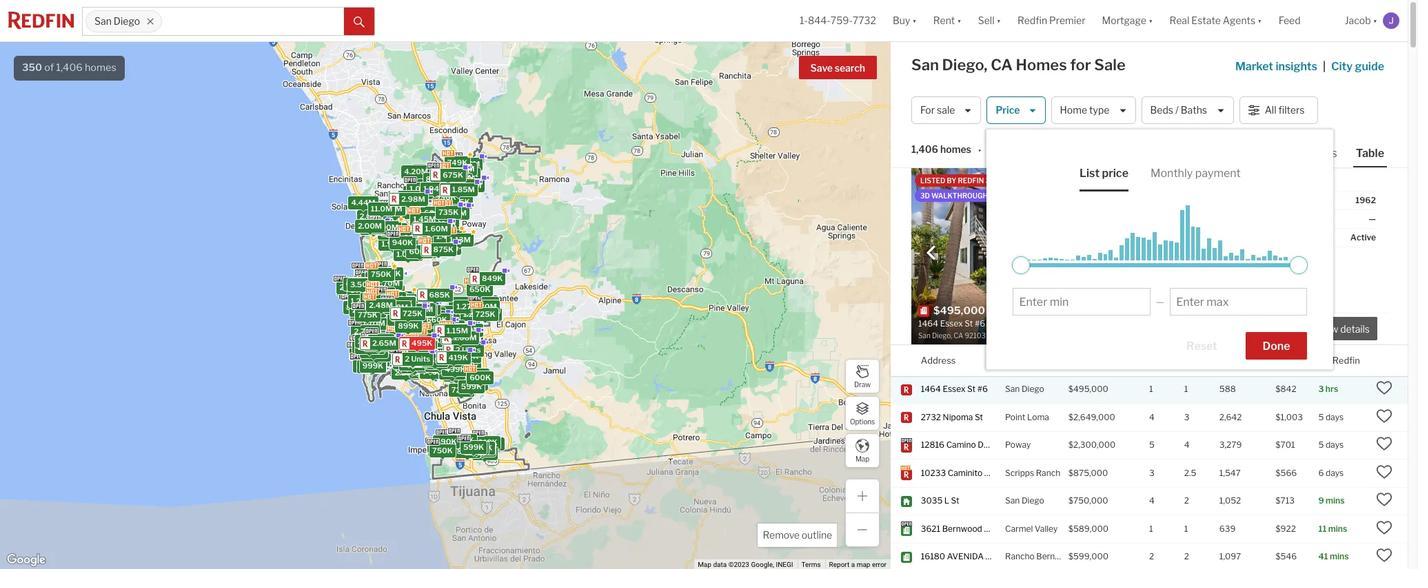 Task type: describe. For each thing, give the bounding box(es) containing it.
1 horizontal spatial 588
[[1220, 384, 1236, 395]]

0 vertical spatial diego
[[114, 15, 140, 27]]

1,097
[[1220, 552, 1242, 562]]

real estate agents ▾ button
[[1162, 0, 1271, 41]]

1 vertical spatial 11.0m
[[357, 289, 378, 298]]

0 vertical spatial 3.30m
[[383, 207, 407, 217]]

1 vertical spatial 5.50m
[[357, 270, 381, 279]]

479k
[[439, 356, 459, 365]]

1.31m
[[445, 208, 467, 217]]

point
[[1006, 412, 1026, 423]]

1 vertical spatial 3.30m
[[381, 228, 405, 238]]

350
[[22, 61, 42, 74]]

sale
[[937, 104, 955, 116]]

1 vertical spatial 849k
[[482, 274, 503, 283]]

0 vertical spatial 395k
[[394, 296, 415, 305]]

2.25m
[[395, 368, 418, 377]]

1 horizontal spatial 445k
[[428, 315, 449, 325]]

649k
[[404, 362, 425, 371]]

0 horizontal spatial 480k
[[398, 355, 419, 364]]

2 horizontal spatial 1.15m
[[447, 326, 468, 335]]

0 vertical spatial 995k
[[441, 330, 462, 340]]

favorite this home image for 6 days
[[1377, 464, 1393, 481]]

$750,000
[[1069, 496, 1109, 506]]

0 horizontal spatial 1.15m
[[384, 294, 405, 304]]

0 horizontal spatial 588
[[1122, 305, 1143, 317]]

carmel valley
[[1006, 524, 1058, 534]]

mortgage ▾ button
[[1102, 0, 1153, 41]]

1.67m
[[347, 301, 370, 311]]

1 horizontal spatial 830k
[[409, 307, 430, 317]]

0 vertical spatial 1.09m
[[410, 184, 433, 194]]

reset
[[1187, 340, 1218, 353]]

3621 bernwood pl #108
[[921, 524, 1014, 534]]

3d
[[921, 192, 930, 200]]

0 vertical spatial 650k
[[470, 285, 491, 294]]

favorite this home image for 5 days
[[1377, 436, 1393, 453]]

949k up the 312k
[[420, 353, 441, 363]]

1 vertical spatial 485k
[[436, 436, 457, 446]]

1 vertical spatial 1.03m
[[436, 243, 459, 253]]

$875,000
[[1069, 468, 1108, 479]]

favorite this home image for 5 days
[[1377, 408, 1393, 425]]

0 horizontal spatial 940k
[[392, 238, 413, 248]]

scripps ranch
[[1006, 468, 1061, 479]]

favorite button checkbox
[[1123, 172, 1146, 195]]

5 ▾ from the left
[[1258, 15, 1262, 26]]

1 vertical spatial 4
[[1185, 440, 1190, 451]]

910k
[[431, 441, 450, 450]]

6
[[1319, 468, 1324, 479]]

589k
[[364, 214, 385, 224]]

1.53m
[[380, 310, 403, 320]]

639k
[[371, 335, 392, 345]]

0 vertical spatial 850k
[[444, 170, 465, 179]]

0 horizontal spatial 620k
[[392, 297, 413, 307]]

1.55m
[[371, 296, 394, 306]]

sq.ft.
[[1220, 355, 1243, 366]]

1.60m up 810k
[[420, 328, 443, 337]]

sell ▾ button
[[978, 0, 1001, 41]]

775k
[[358, 310, 378, 320]]

0 vertical spatial redfin
[[1018, 15, 1048, 26]]

st for l
[[951, 496, 960, 506]]

baths
[[1181, 104, 1208, 116]]

1 vertical spatial 1.05m
[[405, 334, 428, 344]]

remove san diego image
[[146, 17, 155, 26]]

0 vertical spatial 3.35m
[[379, 204, 402, 214]]

google image
[[3, 552, 49, 570]]

685k
[[429, 290, 450, 299]]

895k
[[401, 341, 422, 351]]

mortgage ▾
[[1102, 15, 1153, 26]]

user photo image
[[1383, 12, 1400, 29]]

525k
[[414, 335, 434, 345]]

$/sq.ft.
[[1276, 355, 1308, 366]]

submit search image
[[354, 16, 365, 27]]

2 vertical spatial 2.50m
[[398, 359, 422, 369]]

jacob
[[1345, 15, 1371, 26]]

0 vertical spatial 499k
[[437, 335, 458, 345]]

san diego for 3035 l st
[[1006, 496, 1045, 506]]

1 horizontal spatial 4.00m
[[390, 339, 414, 348]]

0 horizontal spatial 960k
[[364, 274, 385, 284]]

maximum price slider
[[1291, 257, 1309, 274]]

6.95m
[[351, 284, 375, 293]]

0 vertical spatial 675k
[[443, 170, 463, 179]]

974k
[[409, 339, 429, 348]]

1 vertical spatial 869k
[[438, 351, 459, 360]]

290k
[[436, 351, 456, 361]]

660k
[[426, 315, 447, 324]]

1 vertical spatial redfin
[[1174, 214, 1199, 224]]

925k down 625k
[[417, 236, 438, 246]]

0 vertical spatial 400k
[[411, 237, 432, 247]]

4 for 3
[[1150, 412, 1155, 423]]

details
[[1341, 324, 1370, 335]]

Enter min text field
[[1020, 296, 1145, 309]]

mins for 41 mins
[[1330, 552, 1349, 562]]

3035 l st link
[[921, 496, 993, 507]]

1 vertical spatial 1.08m
[[381, 307, 404, 317]]

favorite this home image for 9 mins
[[1377, 492, 1393, 509]]

0 vertical spatial 869k
[[435, 239, 456, 249]]

925k up 669k
[[453, 328, 474, 337]]

2 vertical spatial 700k
[[466, 370, 487, 380]]

1 vertical spatial 650k
[[420, 361, 441, 371]]

|
[[1323, 60, 1326, 73]]

1 vertical spatial 845k
[[457, 447, 478, 456]]

on redfin button
[[1319, 346, 1361, 376]]

1 vertical spatial 490k
[[436, 437, 457, 447]]

6 days
[[1319, 468, 1344, 479]]

759-
[[831, 15, 853, 26]]

949k up the 950k
[[410, 312, 431, 322]]

925k down 695k
[[450, 197, 470, 207]]

640k
[[398, 352, 419, 362]]

$/sq.
[[1161, 195, 1180, 206]]

0 vertical spatial 1.13m
[[450, 235, 471, 244]]

buy ▾
[[893, 15, 917, 26]]

remove outline
[[763, 530, 832, 541]]

625k
[[420, 214, 441, 224]]

325k
[[384, 225, 405, 234]]

remove
[[763, 530, 800, 541]]

12816 camino del valle poway
[[921, 440, 1031, 451]]

1 vertical spatial 1.09m
[[397, 249, 420, 259]]

2 vertical spatial redfin
[[1333, 355, 1361, 366]]

real
[[1170, 15, 1190, 26]]

1 vertical spatial on redfin
[[1319, 355, 1361, 366]]

for
[[1070, 56, 1092, 74]]

Enter max text field
[[1177, 296, 1302, 309]]

1 horizontal spatial 3 units
[[400, 362, 425, 371]]

0 horizontal spatial 495k
[[365, 335, 386, 345]]

on inside button
[[1319, 355, 1331, 366]]

1 horizontal spatial 500k
[[432, 209, 453, 218]]

2 vertical spatial 1.03m
[[380, 293, 403, 303]]

1 vertical spatial 960k
[[446, 370, 467, 380]]

0 horizontal spatial on redfin
[[1161, 214, 1199, 224]]

0 vertical spatial 475k
[[434, 311, 454, 321]]

0 vertical spatial 425k
[[426, 318, 446, 327]]

list price
[[1080, 167, 1129, 180]]

1 vertical spatial 499k
[[445, 365, 466, 374]]

1 vertical spatial 2.50m
[[355, 342, 379, 351]]

639
[[1220, 524, 1236, 534]]

rancho bernardo $599,000
[[1006, 552, 1109, 562]]

0 vertical spatial 849k
[[418, 241, 439, 250]]

1.98m
[[382, 239, 405, 249]]

1 horizontal spatial 575k
[[472, 443, 493, 453]]

bernardo
[[1037, 552, 1073, 562]]

1 horizontal spatial 1.15m
[[413, 337, 434, 347]]

615k
[[400, 354, 420, 364]]

320k
[[411, 339, 431, 348]]

4.20m
[[404, 167, 428, 176]]

0 vertical spatial san diego
[[94, 15, 140, 27]]

0 vertical spatial 1.03m
[[416, 176, 439, 186]]

0 horizontal spatial on
[[1161, 214, 1172, 224]]

1.38m
[[446, 328, 468, 338]]

agents
[[1223, 15, 1256, 26]]

1.25m
[[407, 362, 429, 372]]

view
[[1317, 324, 1339, 335]]

redfin premier button
[[1010, 0, 1094, 41]]

5 for 3,279
[[1319, 440, 1324, 451]]

1 vertical spatial 395k
[[431, 445, 451, 454]]

1 vertical spatial 500k
[[376, 337, 397, 347]]

mins for 11 mins
[[1329, 524, 1348, 534]]

0 vertical spatial 429k
[[427, 332, 447, 342]]

2 horizontal spatial 675k
[[475, 448, 495, 458]]

996k
[[435, 192, 456, 202]]

for sale
[[921, 104, 955, 116]]

$495,000
[[1069, 384, 1109, 395]]

rancho
[[1006, 552, 1035, 562]]

ca
[[991, 56, 1013, 74]]

home type button
[[1051, 97, 1136, 124]]

essex
[[943, 384, 966, 395]]

1,406 inside 1,406 homes •
[[912, 144, 939, 155]]

valley
[[1035, 524, 1058, 534]]

1 horizontal spatial 550k
[[481, 439, 502, 449]]

2.80m
[[358, 342, 382, 352]]

pl
[[984, 524, 992, 534]]

0 vertical spatial 480k
[[446, 331, 468, 341]]

843k
[[400, 360, 421, 370]]

1 vertical spatial 940k
[[478, 309, 499, 319]]

hrs
[[1326, 384, 1339, 395]]

1 vertical spatial 475k
[[420, 336, 440, 345]]

4 for 2
[[1150, 496, 1155, 506]]

▾ for buy ▾
[[913, 15, 917, 26]]

0 horizontal spatial homes
[[85, 61, 116, 74]]

san up point
[[1006, 384, 1020, 395]]

1-844-759-7732 link
[[800, 15, 877, 26]]

2 vertical spatial 1.08m
[[454, 333, 477, 343]]

▾ for jacob ▾
[[1373, 15, 1378, 26]]

1.18m
[[447, 336, 469, 345]]

0 vertical spatial 2.50m
[[409, 304, 433, 314]]

address button
[[921, 346, 956, 376]]

1 horizontal spatial 620k
[[417, 328, 438, 338]]

1.58m
[[408, 358, 431, 367]]

0 vertical spatial 1,406
[[56, 61, 83, 74]]

sell ▾ button
[[970, 0, 1010, 41]]

done button
[[1246, 332, 1308, 360]]

favorite this home image for 41 mins
[[1377, 548, 1393, 564]]

0 vertical spatial 939k
[[444, 332, 464, 341]]

nipoma
[[943, 412, 973, 423]]

point loma
[[1006, 412, 1050, 423]]

504k
[[379, 314, 400, 323]]

1 vertical spatial 400k
[[417, 303, 438, 313]]

0 horizontal spatial 899k
[[365, 221, 386, 230]]

3 inside listed by redfin 3 hrs ago 3d walkthrough
[[986, 177, 990, 185]]

1 horizontal spatial 2.60m
[[456, 325, 481, 335]]

l
[[945, 496, 950, 506]]

0 vertical spatial 1.05m
[[416, 313, 439, 323]]

rent
[[934, 15, 955, 26]]

0 vertical spatial 485k
[[400, 360, 421, 370]]



Task type: locate. For each thing, give the bounding box(es) containing it.
▾ for sell ▾
[[997, 15, 1001, 26]]

all
[[1265, 104, 1277, 116]]

2 vertical spatial favorite this home image
[[1377, 520, 1393, 536]]

2 vertical spatial diego
[[1022, 496, 1045, 506]]

5 days for $701
[[1319, 440, 1344, 451]]

400k down 625k
[[411, 237, 432, 247]]

favorite this home image
[[1377, 408, 1393, 425], [1377, 492, 1393, 509], [1377, 520, 1393, 536]]

1 vertical spatial 588
[[1220, 384, 1236, 395]]

days down hrs
[[1326, 412, 1344, 423]]

4 up 2.5
[[1185, 440, 1190, 451]]

2.95m
[[396, 196, 420, 205]]

3.30m
[[383, 207, 407, 217], [381, 228, 405, 238]]

365k
[[424, 356, 445, 365]]

1 favorite this home image from the top
[[1377, 408, 1393, 425]]

map button
[[845, 434, 880, 468]]

mins for 9 mins
[[1326, 496, 1345, 506]]

0 vertical spatial 620k
[[392, 297, 413, 307]]

1 vertical spatial homes
[[941, 144, 972, 155]]

— down 1962
[[1369, 214, 1377, 224]]

▾ right the agents
[[1258, 15, 1262, 26]]

845k down 765k
[[457, 447, 478, 456]]

3.35m down 3.70m
[[360, 361, 384, 371]]

monthly payment element
[[1151, 156, 1241, 192]]

redfin left premier
[[1018, 15, 1048, 26]]

view details
[[1317, 324, 1370, 335]]

1.65m
[[405, 334, 428, 344], [398, 340, 420, 350]]

875k
[[433, 245, 454, 254], [434, 334, 454, 344], [403, 341, 423, 350]]

1.09m up the 2.98m
[[410, 184, 433, 194]]

3.30m down 2.95m
[[383, 207, 407, 217]]

1 vertical spatial 620k
[[417, 328, 438, 338]]

0 vertical spatial 500k
[[432, 209, 453, 218]]

600k
[[409, 246, 431, 256], [403, 353, 424, 363], [429, 358, 451, 367], [470, 373, 491, 382]]

4.50m
[[356, 302, 381, 312]]

$701
[[1276, 440, 1296, 451]]

None search field
[[162, 8, 344, 35]]

4 ▾ from the left
[[1149, 15, 1153, 26]]

1.60m down 625k
[[425, 224, 448, 233]]

surabaya
[[985, 468, 1021, 479]]

0 vertical spatial 575k
[[395, 327, 416, 336]]

redfin premier
[[1018, 15, 1086, 26]]

6.00m
[[346, 279, 371, 288]]

2 vertical spatial 1.15m
[[413, 337, 434, 347]]

homes right of
[[85, 61, 116, 74]]

869k
[[435, 239, 456, 249], [438, 351, 459, 360]]

insights
[[1276, 60, 1318, 73]]

1 horizontal spatial —
[[1369, 214, 1377, 224]]

next button image
[[1123, 246, 1137, 260]]

san diego left remove san diego image
[[94, 15, 140, 27]]

11.0m
[[371, 204, 393, 214], [357, 289, 378, 298]]

redfin down ft.
[[1174, 214, 1199, 224]]

map
[[856, 455, 870, 463], [698, 561, 712, 569]]

diego for 3035 l st
[[1022, 496, 1045, 506]]

1.35m
[[440, 204, 463, 214], [424, 340, 447, 350], [429, 343, 452, 353]]

1,406 up listed
[[912, 144, 939, 155]]

3.35m up 589k
[[379, 204, 402, 214]]

12816
[[921, 440, 945, 451]]

0 horizontal spatial 4.00m
[[352, 349, 377, 359]]

$842
[[1276, 384, 1297, 395]]

3 favorite this home image from the top
[[1377, 464, 1393, 481]]

▾ right sell
[[997, 15, 1001, 26]]

500k down 996k
[[432, 209, 453, 218]]

diego up loma
[[1022, 384, 1045, 395]]

2 5 days from the top
[[1319, 440, 1344, 451]]

1 horizontal spatial 490k
[[436, 437, 457, 447]]

395k up 350k
[[394, 296, 415, 305]]

550k down 669k
[[447, 358, 468, 368]]

scripps
[[1006, 468, 1035, 479]]

save search button
[[799, 56, 877, 79]]

1.75m
[[355, 295, 377, 305]]

1.33m
[[398, 360, 421, 370]]

0 horizontal spatial 675k
[[397, 355, 417, 364]]

5 days down hrs
[[1319, 412, 1344, 423]]

1 vertical spatial diego
[[1022, 384, 1045, 395]]

2 vertical spatial san diego
[[1006, 496, 1045, 506]]

▾ right rent at the right of the page
[[957, 15, 962, 26]]

2 favorite this home image from the top
[[1377, 436, 1393, 453]]

2732 nipoma st
[[921, 412, 983, 423]]

940k down 325k
[[392, 238, 413, 248]]

0 horizontal spatial 575k
[[395, 327, 416, 336]]

5 days up 6 days
[[1319, 440, 1344, 451]]

899k up the 1.98m
[[365, 221, 386, 230]]

3,279
[[1220, 440, 1242, 451]]

295k
[[402, 362, 422, 372]]

mortgage ▾ button
[[1094, 0, 1162, 41]]

1 vertical spatial on
[[1319, 355, 1331, 366]]

845k
[[414, 305, 435, 315], [457, 447, 478, 456]]

2 horizontal spatial redfin
[[1333, 355, 1361, 366]]

3.30m up the 1.98m
[[381, 228, 405, 238]]

walkthrough
[[932, 192, 988, 200]]

588 down next button 'image'
[[1122, 305, 1143, 317]]

700k
[[457, 169, 478, 179], [424, 355, 445, 365], [466, 370, 487, 380]]

$/sq.ft. button
[[1276, 346, 1308, 376]]

photo of 1464 essex st #6, san diego, ca 92103 image
[[912, 168, 1150, 345]]

on up 3 hrs
[[1319, 355, 1331, 366]]

4 right $750,000
[[1150, 496, 1155, 506]]

0 vertical spatial 960k
[[364, 274, 385, 284]]

1 horizontal spatial on redfin
[[1319, 355, 1361, 366]]

dialog containing list price
[[987, 130, 1334, 370]]

1.60m up 1.88m
[[358, 336, 381, 346]]

2 vertical spatial 849k
[[412, 367, 433, 376]]

st left #6
[[968, 384, 976, 395]]

0 vertical spatial 700k
[[457, 169, 478, 179]]

san up "carmel"
[[1006, 496, 1020, 506]]

41 mins
[[1319, 552, 1349, 562]]

▾ right mortgage
[[1149, 15, 1153, 26]]

1 5 days from the top
[[1319, 412, 1344, 423]]

minimum price slider
[[1013, 257, 1031, 274]]

homes inside 1,406 homes •
[[941, 144, 972, 155]]

425k down 669k
[[442, 354, 462, 363]]

799k
[[436, 219, 457, 229], [381, 268, 401, 278], [427, 290, 447, 300], [390, 298, 411, 308], [401, 335, 421, 344], [441, 437, 462, 446]]

1 horizontal spatial homes
[[941, 144, 972, 155]]

san diego for 1464 essex st #6
[[1006, 384, 1045, 395]]

400k up 660k
[[417, 303, 438, 313]]

0 vertical spatial —
[[1369, 214, 1377, 224]]

425k
[[426, 318, 446, 327], [442, 354, 462, 363]]

san left remove san diego image
[[94, 15, 112, 27]]

0 vertical spatial 11.0m
[[371, 204, 393, 214]]

mins right the 9
[[1326, 496, 1345, 506]]

2.75m
[[355, 302, 379, 312], [428, 323, 451, 332], [354, 327, 377, 336]]

3.20m
[[356, 361, 380, 370]]

949k up 1.99m
[[422, 312, 443, 321]]

san diego down scripps at the bottom of page
[[1006, 496, 1045, 506]]

1 vertical spatial 1.13m
[[452, 298, 473, 308]]

1 horizontal spatial 495k
[[412, 338, 433, 348]]

active
[[1351, 232, 1377, 243]]

0 horizontal spatial 500k
[[376, 337, 397, 347]]

150k
[[467, 443, 486, 453]]

1 horizontal spatial 675k
[[443, 170, 463, 179]]

photos button
[[1298, 146, 1354, 166]]

0 horizontal spatial 3 units
[[366, 334, 391, 344]]

st for essex
[[968, 384, 976, 395]]

735k down 996k
[[439, 207, 459, 217]]

san diego, ca homes for sale
[[912, 56, 1126, 74]]

898k
[[426, 174, 447, 184]]

0 vertical spatial mins
[[1326, 496, 1345, 506]]

500k
[[432, 209, 453, 218], [376, 337, 397, 347]]

500k up 3.70m
[[376, 337, 397, 347]]

1 vertical spatial 550k
[[481, 439, 502, 449]]

7732
[[853, 15, 877, 26]]

report
[[829, 561, 850, 569]]

41
[[1319, 552, 1329, 562]]

estate
[[1192, 15, 1221, 26]]

market
[[1236, 60, 1274, 73]]

0 vertical spatial map
[[856, 455, 870, 463]]

1.90m up 389k at the left of page
[[439, 322, 462, 331]]

1 days from the top
[[1326, 412, 1344, 423]]

960k up 3.45m
[[364, 274, 385, 284]]

1.90m up the 990k
[[369, 273, 392, 283]]

735k down the 868k
[[459, 362, 479, 372]]

5 down 3 hrs
[[1319, 412, 1324, 423]]

0 vertical spatial 845k
[[414, 305, 435, 315]]

days up 6 days
[[1326, 440, 1344, 451]]

3.45m
[[354, 285, 378, 294]]

data
[[713, 561, 727, 569]]

st right nipoma on the right
[[975, 412, 983, 423]]

0 vertical spatial 588
[[1122, 305, 1143, 317]]

1.13m down 1.31m
[[450, 235, 471, 244]]

575k right 545k
[[472, 443, 493, 453]]

0 horizontal spatial 1.79m
[[395, 333, 417, 343]]

▾ for mortgage ▾
[[1149, 15, 1153, 26]]

1 vertical spatial 3.35m
[[360, 361, 384, 371]]

heading
[[919, 304, 1031, 341]]

remove outline button
[[758, 524, 837, 548]]

4 right the $2,649,000
[[1150, 412, 1155, 423]]

1 vertical spatial 735k
[[459, 362, 479, 372]]

favorite this home image for 11 mins
[[1377, 520, 1393, 536]]

4 favorite this home image from the top
[[1377, 548, 1393, 564]]

6 ▾ from the left
[[1373, 15, 1378, 26]]

1 ▾ from the left
[[913, 15, 917, 26]]

0 vertical spatial 1.08m
[[421, 232, 445, 242]]

0 horizontal spatial 445k
[[402, 305, 423, 315]]

map down options
[[856, 455, 870, 463]]

0 vertical spatial 735k
[[439, 207, 459, 217]]

925k down 419k
[[447, 362, 467, 372]]

620k up 299k at the left bottom
[[417, 328, 438, 338]]

map for map data ©2023 google, inegi
[[698, 561, 712, 569]]

425k up 1.99m
[[426, 318, 446, 327]]

▾ for rent ▾
[[957, 15, 962, 26]]

— inside dialog
[[1156, 296, 1165, 308]]

1 vertical spatial 5 days
[[1319, 440, 1344, 451]]

5 days for $1,003
[[1319, 412, 1344, 423]]

1 vertical spatial san diego
[[1006, 384, 1045, 395]]

map left data
[[698, 561, 712, 569]]

st right l
[[951, 496, 960, 506]]

1 vertical spatial 480k
[[398, 355, 419, 364]]

575k up 740k at the left bottom of page
[[395, 327, 416, 336]]

draw button
[[845, 359, 880, 394]]

2 units
[[364, 336, 389, 346], [456, 345, 481, 355], [405, 354, 430, 364], [397, 354, 422, 364], [400, 360, 425, 370], [402, 362, 427, 371]]

0 vertical spatial 550k
[[447, 358, 468, 368]]

list price element
[[1080, 156, 1129, 192]]

395k left 770k
[[431, 445, 451, 454]]

1 vertical spatial 425k
[[442, 354, 462, 363]]

3 days from the top
[[1326, 468, 1344, 479]]

5 up 6
[[1319, 440, 1324, 451]]

5 right $2,300,000
[[1150, 440, 1155, 451]]

homes left •
[[941, 144, 972, 155]]

days for $566
[[1326, 468, 1344, 479]]

dialog
[[987, 130, 1334, 370]]

st for nipoma
[[975, 412, 983, 423]]

2 ▾ from the left
[[957, 15, 962, 26]]

1,406 right of
[[56, 61, 83, 74]]

1 vertical spatial 850k
[[433, 336, 454, 346]]

1 favorite this home image from the top
[[1377, 380, 1393, 397]]

1,406 homes •
[[912, 144, 982, 156]]

favorite button image
[[1123, 172, 1146, 195]]

1.40m
[[379, 286, 402, 296], [392, 341, 415, 351], [411, 342, 434, 351], [428, 360, 451, 370]]

ranch
[[1036, 468, 1061, 479]]

0 horizontal spatial 2.60m
[[402, 361, 426, 370]]

1.85m
[[452, 184, 475, 194]]

1 horizontal spatial 395k
[[431, 445, 451, 454]]

2732 nipoma st link
[[921, 412, 993, 424]]

470k
[[391, 293, 412, 302]]

days for $1,003
[[1326, 412, 1344, 423]]

2 vertical spatial days
[[1326, 468, 1344, 479]]

— down hoa
[[1156, 296, 1165, 308]]

map region
[[0, 0, 987, 570]]

450k
[[401, 361, 422, 370]]

1.10m
[[453, 181, 474, 190], [475, 298, 496, 308], [387, 302, 408, 312], [451, 326, 473, 336], [438, 328, 460, 337]]

1.13m right "685k"
[[452, 298, 473, 308]]

diego down scripps ranch
[[1022, 496, 1045, 506]]

buy ▾ button
[[885, 0, 925, 41]]

mins right 11 on the bottom of the page
[[1329, 524, 1348, 534]]

—
[[1369, 214, 1377, 224], [1156, 296, 1165, 308]]

1 vertical spatial 1.79m
[[395, 333, 417, 343]]

0 vertical spatial favorite this home image
[[1377, 408, 1393, 425]]

all filters
[[1265, 104, 1305, 116]]

map inside button
[[856, 455, 870, 463]]

1,547
[[1220, 468, 1241, 479]]

540k
[[441, 171, 462, 181], [424, 330, 445, 340], [392, 333, 413, 342]]

950k
[[398, 325, 419, 334]]

620k up 350k
[[392, 297, 413, 307]]

$713
[[1276, 496, 1295, 506]]

810k
[[423, 340, 443, 349]]

price
[[1102, 167, 1129, 180]]

▾ right buy at the top right
[[913, 15, 917, 26]]

1 horizontal spatial 899k
[[398, 321, 419, 331]]

hoa
[[1161, 232, 1179, 243]]

0 horizontal spatial 485k
[[400, 360, 421, 370]]

2 days from the top
[[1326, 440, 1344, 451]]

favorite this home image for 3 hrs
[[1377, 380, 1393, 397]]

2.00m
[[360, 212, 384, 221], [358, 221, 382, 231], [374, 222, 399, 232], [364, 310, 388, 319]]

10233 caminito surabaya
[[921, 468, 1021, 479]]

real estate agents ▾
[[1170, 15, 1262, 26]]

1 vertical spatial mins
[[1329, 524, 1348, 534]]

on redfin down "$/sq. ft."
[[1161, 214, 1199, 224]]

5 for 2,642
[[1319, 412, 1324, 423]]

1.20m
[[415, 208, 437, 218], [363, 223, 385, 233], [351, 296, 373, 306], [474, 302, 497, 311], [420, 309, 443, 318], [463, 310, 486, 319], [368, 341, 390, 351], [415, 355, 437, 365]]

997k
[[389, 298, 409, 307]]

previous button image
[[925, 246, 939, 260]]

homes
[[1016, 56, 1067, 74]]

▾ left user photo
[[1373, 15, 1378, 26]]

588 up 2,642
[[1220, 384, 1236, 395]]

1.09m down 920k
[[397, 249, 420, 259]]

550k right 770k
[[481, 439, 502, 449]]

san diego up point loma
[[1006, 384, 1045, 395]]

0 horizontal spatial 830k
[[353, 309, 374, 318]]

on up hoa
[[1161, 214, 1172, 224]]

map for map
[[856, 455, 870, 463]]

960k down 479k on the left of the page
[[446, 370, 467, 380]]

1.90m down 2.20m
[[354, 319, 377, 328]]

2.10m
[[396, 355, 418, 365]]

845k down "685k"
[[414, 305, 435, 315]]

diego left remove san diego image
[[114, 15, 140, 27]]

1 vertical spatial 429k
[[441, 353, 462, 363]]

869k down 330k
[[438, 351, 459, 360]]

940k right 349k
[[478, 309, 499, 319]]

3.50m
[[418, 171, 443, 181], [350, 280, 375, 289], [342, 288, 367, 297]]

diego for 1464 essex st #6
[[1022, 384, 1045, 395]]

849k
[[418, 241, 439, 250], [482, 274, 503, 283], [412, 367, 433, 376]]

0 horizontal spatial 550k
[[447, 358, 468, 368]]

1 vertical spatial 3 units
[[400, 362, 425, 371]]

1 horizontal spatial 1.08m
[[421, 232, 445, 242]]

2 vertical spatial mins
[[1330, 552, 1349, 562]]

1.60m down the 2.98m
[[419, 208, 442, 218]]

inegi
[[776, 561, 793, 569]]

2 favorite this home image from the top
[[1377, 492, 1393, 509]]

0 horizontal spatial 490k
[[402, 359, 423, 369]]

1 vertical spatial 995k
[[422, 367, 443, 377]]

mins right 41
[[1330, 552, 1349, 562]]

1 horizontal spatial 960k
[[446, 370, 467, 380]]

1 horizontal spatial map
[[856, 455, 870, 463]]

3 favorite this home image from the top
[[1377, 520, 1393, 536]]

favorite this home image
[[1377, 380, 1393, 397], [1377, 436, 1393, 453], [1377, 464, 1393, 481], [1377, 548, 1393, 564]]

0 vertical spatial 5.50m
[[406, 187, 430, 197]]

10233 caminito surabaya link
[[921, 468, 1021, 480]]

rent ▾
[[934, 15, 962, 26]]

days right 6
[[1326, 468, 1344, 479]]

869k right 555k
[[435, 239, 456, 249]]

price button
[[987, 97, 1046, 124]]

3.70m
[[364, 350, 388, 360]]

days for $701
[[1326, 440, 1344, 451]]

1.80m
[[366, 346, 389, 356], [364, 355, 387, 365], [426, 367, 449, 376]]

1 vertical spatial 939k
[[442, 368, 463, 377]]

sale
[[1095, 56, 1126, 74]]

san left 'diego,'
[[912, 56, 939, 74]]

899k down 350k
[[398, 321, 419, 331]]

price
[[996, 104, 1020, 116]]

redfin down view details on the right bottom
[[1333, 355, 1361, 366]]

1 vertical spatial map
[[698, 561, 712, 569]]

3 ▾ from the left
[[997, 15, 1001, 26]]

on redfin up hrs
[[1319, 355, 1361, 366]]



Task type: vqa. For each thing, say whether or not it's contained in the screenshot.


